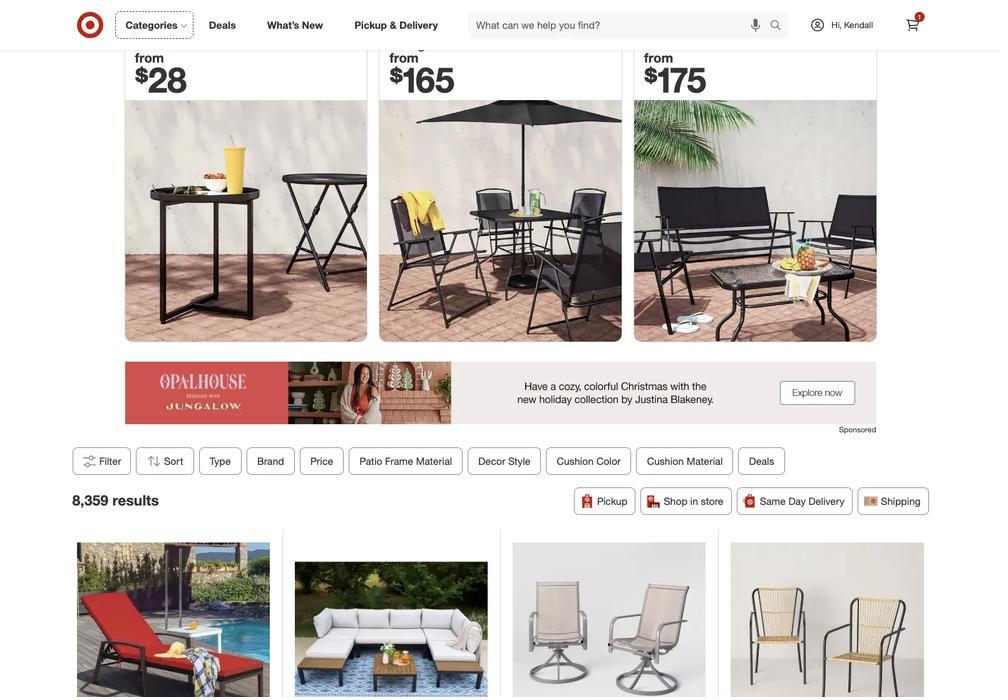Task type: vqa. For each thing, say whether or not it's contained in the screenshot.
Shop in store button
yes



Task type: describe. For each thing, give the bounding box(es) containing it.
outdoor dining sets from $165 image
[[379, 100, 622, 342]]

outdoor for $28
[[135, 22, 184, 38]]

price button
[[300, 448, 344, 475]]

pickup for pickup & delivery
[[354, 19, 387, 31]]

pickup & delivery link
[[344, 11, 454, 39]]

decor
[[478, 455, 505, 468]]

in
[[690, 496, 698, 508]]

advertisement region
[[125, 362, 876, 425]]

dining
[[390, 35, 425, 52]]

small-space outdoor furniture from
[[644, 22, 743, 66]]

filter button
[[72, 448, 131, 475]]

from inside small-space outdoor furniture from
[[644, 49, 673, 66]]

same
[[760, 496, 786, 508]]

deals link
[[198, 11, 252, 39]]

store
[[701, 496, 724, 508]]

$175
[[644, 58, 706, 101]]

sets
[[429, 35, 453, 52]]

what's
[[267, 19, 299, 31]]

delivery for same day delivery
[[809, 496, 845, 508]]

type
[[209, 455, 231, 468]]

search
[[764, 20, 795, 32]]

what's new
[[267, 19, 323, 31]]

&
[[390, 19, 397, 31]]

from for $28
[[135, 49, 164, 66]]

decor style
[[478, 455, 530, 468]]

outdoor
[[644, 35, 690, 52]]

shipping
[[881, 496, 921, 508]]

sponsored
[[839, 425, 876, 435]]

hi, kendall
[[831, 19, 873, 30]]

frame
[[385, 455, 413, 468]]

cushion color
[[556, 455, 620, 468]]

small space outdoor furniture from $175 image
[[634, 100, 876, 342]]

categories
[[126, 19, 178, 31]]

cushion material button
[[636, 448, 733, 475]]

1 link
[[899, 11, 926, 39]]

$165
[[390, 58, 455, 101]]

outdoor for $165
[[390, 22, 438, 38]]

delivery for pickup & delivery
[[399, 19, 438, 31]]

patio frame material button
[[349, 448, 462, 475]]

pickup & delivery
[[354, 19, 438, 31]]

same day delivery button
[[737, 488, 853, 516]]

cushion for cushion material
[[647, 455, 684, 468]]

deals button
[[738, 448, 785, 475]]

1
[[918, 13, 921, 21]]

shipping button
[[858, 488, 929, 516]]

What can we help you find? suggestions appear below search field
[[469, 11, 773, 39]]

sort button
[[136, 448, 194, 475]]

day
[[789, 496, 806, 508]]

kendall
[[844, 19, 873, 30]]

brand
[[257, 455, 284, 468]]

accent
[[135, 35, 175, 52]]



Task type: locate. For each thing, give the bounding box(es) containing it.
1 horizontal spatial furniture
[[694, 35, 743, 52]]

delivery right day
[[809, 496, 845, 508]]

2pc nolina outdoor patio chairs, arm chairs black - opalhouse™ designed with jungalow™ image
[[731, 543, 924, 697], [731, 543, 924, 697]]

pickup left '&'
[[354, 19, 387, 31]]

color
[[596, 455, 620, 468]]

furniture right outdoor
[[694, 35, 743, 52]]

1 horizontal spatial cushion
[[647, 455, 684, 468]]

space
[[682, 22, 717, 38]]

deals for deals button
[[749, 455, 774, 468]]

from for $165
[[390, 49, 419, 66]]

search button
[[764, 11, 795, 41]]

furniture
[[179, 35, 228, 52], [694, 35, 743, 52]]

1 horizontal spatial pickup
[[597, 496, 627, 508]]

deals inside button
[[749, 455, 774, 468]]

$28
[[135, 58, 187, 101]]

pickup for pickup
[[597, 496, 627, 508]]

results
[[112, 492, 159, 509]]

from down 'pickup & delivery' link
[[390, 49, 419, 66]]

3 from from the left
[[644, 49, 673, 66]]

1 horizontal spatial from
[[390, 49, 419, 66]]

0 horizontal spatial furniture
[[179, 35, 228, 52]]

2 horizontal spatial from
[[644, 49, 673, 66]]

from inside outdoor dining sets from
[[390, 49, 419, 66]]

0 horizontal spatial pickup
[[354, 19, 387, 31]]

decor style button
[[467, 448, 541, 475]]

from inside outdoor accent furniture from
[[135, 49, 164, 66]]

1 horizontal spatial outdoor
[[390, 22, 438, 38]]

pickup
[[354, 19, 387, 31], [597, 496, 627, 508]]

deals
[[209, 19, 236, 31], [749, 455, 774, 468]]

2 cushion from the left
[[647, 455, 684, 468]]

1 vertical spatial delivery
[[809, 496, 845, 508]]

1 material from the left
[[416, 455, 452, 468]]

outdoor inside outdoor accent furniture from
[[135, 22, 184, 38]]

1 vertical spatial deals
[[749, 455, 774, 468]]

outdoor dining sets from
[[390, 22, 453, 66]]

2 material from the left
[[686, 455, 723, 468]]

what's new link
[[257, 11, 339, 39]]

small-
[[644, 22, 682, 38]]

material right frame
[[416, 455, 452, 468]]

delivery inside button
[[809, 496, 845, 508]]

deals up same
[[749, 455, 774, 468]]

cushion for cushion color
[[556, 455, 593, 468]]

from down small-
[[644, 49, 673, 66]]

0 horizontal spatial deals
[[209, 19, 236, 31]]

sort
[[164, 455, 183, 468]]

pickup down color at the right bottom
[[597, 496, 627, 508]]

2pc sling outdoor patio dining chairs swivel chairs - room essentials™ image
[[513, 543, 706, 697], [513, 543, 706, 697]]

2 outdoor from the left
[[390, 22, 438, 38]]

1 vertical spatial pickup
[[597, 496, 627, 508]]

patio
[[359, 455, 382, 468]]

deals for deals link
[[209, 19, 236, 31]]

0 vertical spatial pickup
[[354, 19, 387, 31]]

brand button
[[246, 448, 295, 475]]

1 horizontal spatial deals
[[749, 455, 774, 468]]

1 horizontal spatial delivery
[[809, 496, 845, 508]]

cushion inside cushion color button
[[556, 455, 593, 468]]

same day delivery
[[760, 496, 845, 508]]

outdoor
[[135, 22, 184, 38], [390, 22, 438, 38]]

delivery up dining
[[399, 19, 438, 31]]

furniture inside outdoor accent furniture from
[[179, 35, 228, 52]]

costway patio rattan lounge chair chaise recliner back adjustable cushioned outdoor red image
[[77, 543, 270, 697], [77, 543, 270, 697]]

shop
[[664, 496, 688, 508]]

cushion up shop
[[647, 455, 684, 468]]

new
[[302, 19, 323, 31]]

captiva designs 6pc outdoor conversation set with sectional sofa beige image
[[295, 543, 488, 697], [295, 543, 488, 697]]

categories link
[[115, 11, 193, 39]]

cushion
[[556, 455, 593, 468], [647, 455, 684, 468]]

delivery
[[399, 19, 438, 31], [809, 496, 845, 508]]

0 horizontal spatial cushion
[[556, 455, 593, 468]]

1 from from the left
[[135, 49, 164, 66]]

0 horizontal spatial material
[[416, 455, 452, 468]]

cushion color button
[[546, 448, 631, 475]]

furniture inside small-space outdoor furniture from
[[694, 35, 743, 52]]

patio frame material
[[359, 455, 452, 468]]

2 furniture from the left
[[694, 35, 743, 52]]

type button
[[199, 448, 241, 475]]

hi,
[[831, 19, 842, 30]]

price
[[310, 455, 333, 468]]

outdoor accent furniture from
[[135, 22, 228, 66]]

material
[[416, 455, 452, 468], [686, 455, 723, 468]]

0 horizontal spatial delivery
[[399, 19, 438, 31]]

1 furniture from the left
[[179, 35, 228, 52]]

shop in store button
[[641, 488, 732, 516]]

from
[[135, 49, 164, 66], [390, 49, 419, 66], [644, 49, 673, 66]]

cushion material
[[647, 455, 723, 468]]

0 horizontal spatial from
[[135, 49, 164, 66]]

8,359
[[72, 492, 108, 509]]

cushion left color at the right bottom
[[556, 455, 593, 468]]

shop in store
[[664, 496, 724, 508]]

0 vertical spatial deals
[[209, 19, 236, 31]]

8,359 results
[[72, 492, 159, 509]]

1 cushion from the left
[[556, 455, 593, 468]]

pickup inside button
[[597, 496, 627, 508]]

style
[[508, 455, 530, 468]]

material up store
[[686, 455, 723, 468]]

2 from from the left
[[390, 49, 419, 66]]

outdoor inside outdoor dining sets from
[[390, 22, 438, 38]]

pickup button
[[574, 488, 636, 516]]

filter
[[99, 455, 121, 468]]

1 horizontal spatial material
[[686, 455, 723, 468]]

cushion inside cushion material button
[[647, 455, 684, 468]]

furniture right accent
[[179, 35, 228, 52]]

1 outdoor from the left
[[135, 22, 184, 38]]

from down categories link
[[135, 49, 164, 66]]

deals left "what's"
[[209, 19, 236, 31]]

0 horizontal spatial outdoor
[[135, 22, 184, 38]]

0 vertical spatial delivery
[[399, 19, 438, 31]]



